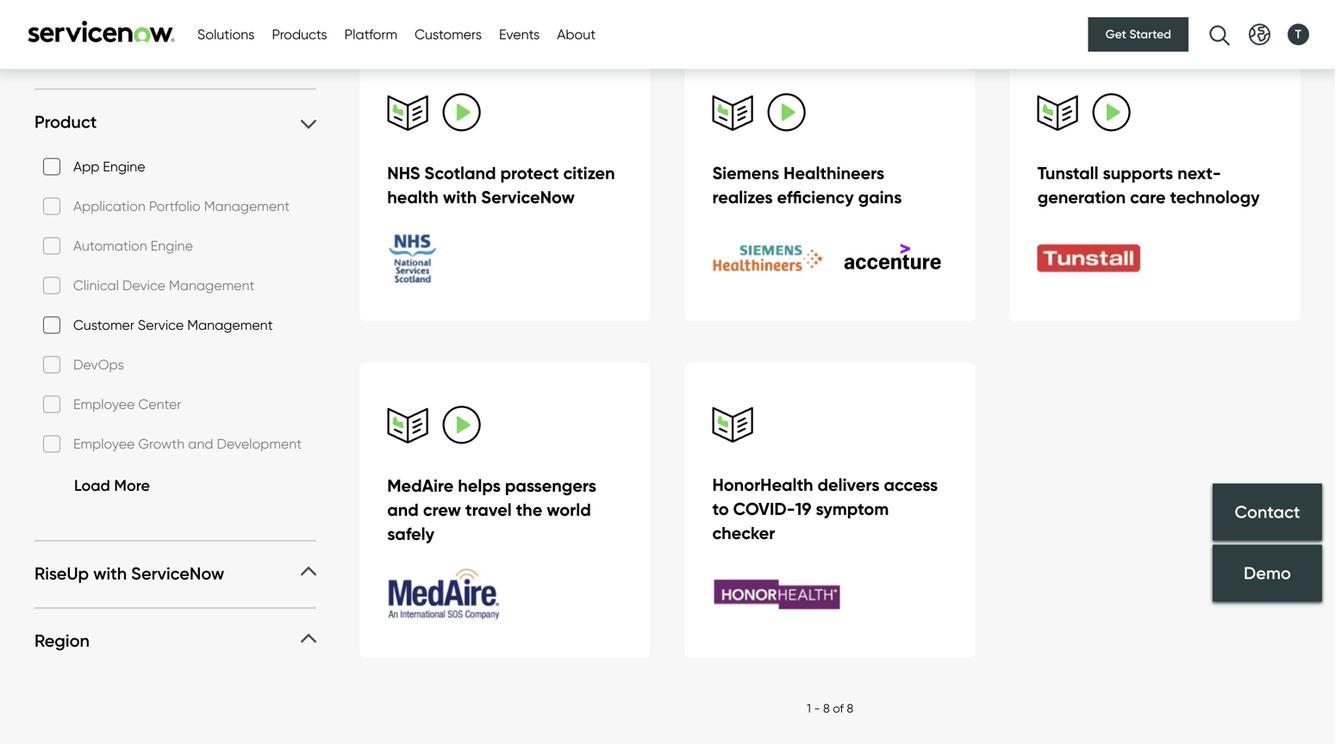 Task type: vqa. For each thing, say whether or not it's contained in the screenshot.
arc 'icon'
no



Task type: locate. For each thing, give the bounding box(es) containing it.
0 horizontal spatial with
[[93, 564, 127, 585]]

app engine option
[[43, 158, 60, 176]]

customer
[[73, 317, 134, 334]]

management right portfolio
[[204, 198, 290, 215]]

safely
[[387, 523, 434, 545]]

engine
[[103, 158, 145, 175], [151, 238, 193, 255]]

with down scotland
[[443, 186, 477, 208]]

1 vertical spatial employee
[[73, 436, 135, 453]]

19
[[795, 498, 812, 520]]

checker
[[712, 523, 775, 544]]

application
[[73, 198, 146, 215]]

events
[[499, 26, 540, 43]]

8
[[823, 701, 830, 716], [847, 701, 854, 716]]

travel
[[465, 499, 512, 521]]

honorhealth
[[712, 474, 813, 496]]

0 vertical spatial servicenow
[[481, 186, 575, 208]]

citizen
[[563, 162, 615, 184]]

automation engine option
[[43, 238, 60, 255]]

symptom
[[816, 498, 889, 520]]

device
[[122, 277, 166, 294]]

get started link
[[1088, 17, 1189, 52]]

1 horizontal spatial servicenow
[[481, 186, 575, 208]]

tunstall supports next- generation care technology
[[1038, 162, 1260, 208]]

the
[[516, 499, 542, 521]]

servicenow inside riseup with servicenow popup button
[[131, 564, 224, 585]]

1 horizontal spatial with
[[443, 186, 477, 208]]

health
[[387, 186, 439, 208]]

servicenow
[[481, 186, 575, 208], [131, 564, 224, 585]]

app engine
[[73, 158, 145, 175]]

products
[[272, 26, 327, 43]]

0 vertical spatial management
[[204, 198, 290, 215]]

tunstall
[[1038, 162, 1099, 184]]

0 horizontal spatial engine
[[103, 158, 145, 175]]

devops
[[73, 357, 124, 373]]

about button
[[557, 24, 596, 45]]

1 horizontal spatial engine
[[151, 238, 193, 255]]

product
[[34, 111, 97, 133]]

1 employee from the top
[[73, 396, 135, 413]]

2 8 from the left
[[847, 701, 854, 716]]

0 horizontal spatial 8
[[823, 701, 830, 716]]

and
[[188, 436, 213, 453], [387, 499, 419, 521]]

devops option
[[43, 357, 60, 374]]

application portfolio management option
[[43, 198, 60, 215]]

load
[[74, 476, 110, 496]]

management up customer service management in the left top of the page
[[169, 277, 255, 294]]

more
[[114, 476, 150, 496]]

0 vertical spatial and
[[188, 436, 213, 453]]

engine down portfolio
[[151, 238, 193, 255]]

customers
[[415, 26, 482, 43]]

servicenow down protect
[[481, 186, 575, 208]]

customers button
[[415, 24, 482, 45]]

region button
[[34, 630, 316, 653]]

solutions
[[197, 26, 255, 43]]

2 siemens healthineers image from the left
[[830, 235, 941, 281]]

customer service management
[[73, 317, 273, 334]]

nhs
[[387, 162, 420, 184]]

platform
[[345, 26, 397, 43]]

8 right -
[[823, 701, 830, 716]]

with
[[443, 186, 477, 208], [93, 564, 127, 585]]

technology
[[1170, 186, 1260, 208]]

customer service management option
[[43, 317, 60, 334]]

8 right of
[[847, 701, 854, 716]]

0 vertical spatial with
[[443, 186, 477, 208]]

with inside nhs scotland protect citizen health with servicenow
[[443, 186, 477, 208]]

0 horizontal spatial and
[[188, 436, 213, 453]]

2 employee from the top
[[73, 436, 135, 453]]

servicenow inside nhs scotland protect citizen health with servicenow
[[481, 186, 575, 208]]

center
[[138, 396, 181, 413]]

1 vertical spatial servicenow
[[131, 564, 224, 585]]

engine for app engine
[[103, 158, 145, 175]]

0 vertical spatial employee
[[73, 396, 135, 413]]

service
[[138, 317, 184, 334]]

employee
[[73, 396, 135, 413], [73, 436, 135, 453]]

and up safely
[[387, 499, 419, 521]]

0 horizontal spatial siemens healthineers image
[[712, 235, 823, 281]]

gains
[[858, 186, 902, 208]]

0 horizontal spatial servicenow
[[131, 564, 224, 585]]

clinical device management
[[73, 277, 255, 294]]

1 horizontal spatial siemens healthineers image
[[830, 235, 941, 281]]

1 8 from the left
[[823, 701, 830, 716]]

management right service
[[187, 317, 273, 334]]

tunstall – servicenow image
[[1038, 232, 1167, 285]]

1 vertical spatial and
[[387, 499, 419, 521]]

servicenow up region popup button
[[131, 564, 224, 585]]

siemens healthineers image
[[712, 235, 823, 281], [830, 235, 941, 281]]

1 vertical spatial management
[[169, 277, 255, 294]]

region
[[34, 631, 90, 652]]

covid-
[[733, 498, 795, 520]]

engine for automation engine
[[151, 238, 193, 255]]

1 horizontal spatial and
[[387, 499, 419, 521]]

1 horizontal spatial 8
[[847, 701, 854, 716]]

employee for employee growth and development
[[73, 436, 135, 453]]

siemens healthineers image down gains on the top of page
[[830, 235, 941, 281]]

employee down devops
[[73, 396, 135, 413]]

get started
[[1106, 27, 1171, 42]]

1 vertical spatial engine
[[151, 238, 193, 255]]

0 vertical spatial engine
[[103, 158, 145, 175]]

with right riseup
[[93, 564, 127, 585]]

engine right app
[[103, 158, 145, 175]]

2 vertical spatial management
[[187, 317, 273, 334]]

1 siemens healthineers image from the left
[[712, 235, 823, 281]]

siemens healthineers image down realizes
[[712, 235, 823, 281]]

and right "growth"
[[188, 436, 213, 453]]

access
[[884, 474, 938, 496]]

employee up load more button
[[73, 436, 135, 453]]

care
[[1130, 186, 1166, 208]]

management
[[204, 198, 290, 215], [169, 277, 255, 294], [187, 317, 273, 334]]

1 vertical spatial with
[[93, 564, 127, 585]]



Task type: describe. For each thing, give the bounding box(es) containing it.
employee center option
[[43, 396, 60, 414]]

medaire
[[387, 475, 454, 497]]

get
[[1106, 27, 1127, 42]]

growth
[[138, 436, 185, 453]]

employee growth and development
[[73, 436, 302, 453]]

management for clinical device management
[[169, 277, 255, 294]]

portfolio
[[149, 198, 201, 215]]

to
[[712, 498, 729, 520]]

automation engine
[[73, 238, 193, 255]]

about
[[557, 26, 596, 43]]

management for customer service management
[[187, 317, 273, 334]]

solutions button
[[197, 24, 255, 45]]

solution button
[[34, 44, 316, 66]]

employee for employee center
[[73, 396, 135, 413]]

siemens
[[712, 162, 779, 184]]

nhs scotland – servicenow – customer story image
[[387, 232, 517, 285]]

realizes
[[712, 186, 773, 208]]

healthineers
[[784, 162, 885, 184]]

clinical
[[73, 277, 119, 294]]

1
[[807, 701, 811, 716]]

employee center
[[73, 396, 181, 413]]

solution
[[34, 44, 100, 66]]

protect
[[500, 162, 559, 184]]

and inside the medaire helps passengers and crew travel the world safely
[[387, 499, 419, 521]]

passengers
[[505, 475, 596, 497]]

scotland
[[424, 162, 496, 184]]

of
[[833, 701, 844, 716]]

-
[[814, 701, 820, 716]]

with inside riseup with servicenow popup button
[[93, 564, 127, 585]]

nhs scotland protect citizen health with servicenow
[[387, 162, 615, 208]]

efficiency
[[777, 186, 854, 208]]

load more button
[[43, 473, 150, 499]]

started
[[1130, 27, 1171, 42]]

1 - 8 of 8
[[807, 701, 854, 716]]

automation
[[73, 238, 147, 255]]

riseup
[[34, 564, 89, 585]]

app
[[73, 158, 99, 175]]

clinical device management option
[[43, 277, 60, 295]]

platform button
[[345, 24, 397, 45]]

medaire helps passengers and crew travel the world safely
[[387, 475, 596, 545]]

honorhealth - covid-19 customer stories - servicenow image
[[712, 569, 842, 622]]

world
[[547, 499, 591, 521]]

servicenow image
[[26, 20, 177, 43]]

events button
[[499, 24, 540, 45]]

siemens healthineers realizes efficiency gains
[[712, 162, 902, 208]]

delivers
[[818, 474, 880, 496]]

riseup with servicenow
[[34, 564, 224, 585]]

helps
[[458, 475, 501, 497]]

crew
[[423, 499, 461, 521]]

generation
[[1038, 186, 1126, 208]]

honorhealth delivers access to covid-19 symptom checker
[[712, 474, 938, 544]]

medaire – servicenow – customer story image
[[387, 569, 517, 622]]

application portfolio management
[[73, 198, 290, 215]]

riseup with servicenow button
[[34, 563, 316, 586]]

load more
[[74, 476, 150, 496]]

product button
[[34, 111, 316, 133]]

management for application portfolio management
[[204, 198, 290, 215]]

development
[[217, 436, 302, 453]]

employee growth and development option
[[43, 436, 60, 453]]

next-
[[1178, 162, 1221, 184]]

supports
[[1103, 162, 1173, 184]]

products button
[[272, 24, 327, 45]]



